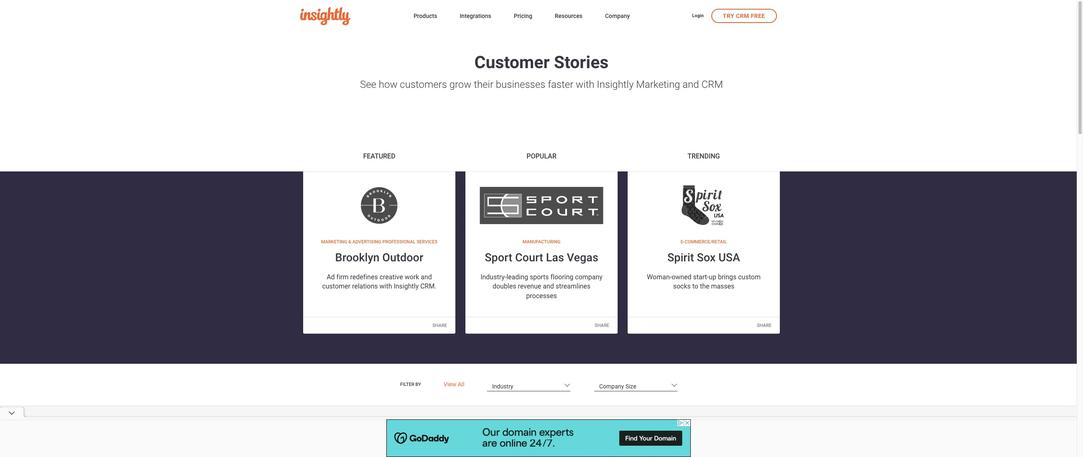 Task type: locate. For each thing, give the bounding box(es) containing it.
insightly down stories
[[597, 79, 634, 90]]

1 vertical spatial crm
[[702, 79, 723, 90]]

company
[[605, 13, 630, 19]]

pricing link
[[514, 11, 532, 22]]

start-
[[693, 273, 709, 281]]

insightly inside ad firm redefines creative work and customer relations with insightly crm.
[[394, 283, 419, 291]]

marketing & advertising  professional services
[[321, 239, 438, 245]]

0 vertical spatial crm
[[736, 12, 749, 19]]

2 horizontal spatial share
[[757, 323, 772, 328]]

with
[[576, 79, 595, 90], [380, 283, 392, 291]]

0 horizontal spatial insightly
[[394, 283, 419, 291]]

1 horizontal spatial crm
[[736, 12, 749, 19]]

2 horizontal spatial and
[[683, 79, 699, 90]]

e-
[[681, 239, 685, 245]]

brings
[[718, 273, 737, 281]]

0 horizontal spatial and
[[421, 273, 432, 281]]

1 horizontal spatial and
[[543, 283, 554, 291]]

brooklyn
[[335, 251, 380, 265]]

custom
[[738, 273, 761, 281]]

1 vertical spatial insightly
[[394, 283, 419, 291]]

share for sport court las vegas
[[595, 323, 610, 328]]

share for brooklyn outdoor
[[433, 323, 447, 328]]

commerce/retail
[[685, 239, 727, 245]]

login link
[[692, 12, 704, 20]]

sport court las vegas
[[485, 251, 599, 265]]

try crm free
[[723, 12, 765, 19]]

0 horizontal spatial share
[[433, 323, 447, 328]]

the
[[700, 283, 710, 291]]

0 vertical spatial with
[[576, 79, 595, 90]]

faster
[[548, 79, 574, 90]]

and
[[683, 79, 699, 90], [421, 273, 432, 281], [543, 283, 554, 291]]

view
[[444, 381, 457, 388]]

customer
[[322, 283, 351, 291]]

industry-
[[481, 273, 507, 281]]

creative
[[380, 273, 403, 281]]

2 vertical spatial and
[[543, 283, 554, 291]]

all
[[458, 381, 465, 388]]

masses
[[711, 283, 735, 291]]

0 horizontal spatial with
[[380, 283, 392, 291]]

1 horizontal spatial marketing
[[636, 79, 680, 90]]

outdoor
[[382, 251, 424, 265]]

insightly down work
[[394, 283, 419, 291]]

their
[[474, 79, 494, 90]]

crm.
[[421, 283, 437, 291]]

1 vertical spatial with
[[380, 283, 392, 291]]

firm
[[337, 273, 349, 281]]

leading
[[507, 273, 528, 281]]

products link
[[414, 11, 437, 22]]

work
[[405, 273, 419, 281]]

0 horizontal spatial crm
[[702, 79, 723, 90]]

brooklyn outdoor
[[335, 251, 424, 265]]

1 horizontal spatial share
[[595, 323, 610, 328]]

0 vertical spatial and
[[683, 79, 699, 90]]

see
[[360, 79, 377, 90]]

and inside industry-leading sports flooring company doubles revenue and streamlines processes
[[543, 283, 554, 291]]

free
[[751, 12, 765, 19]]

insightly logo link
[[300, 7, 400, 25]]

ad firm redefines creative work and customer relations with insightly crm.
[[322, 273, 437, 291]]

with down creative
[[380, 283, 392, 291]]

resources link
[[555, 11, 583, 22]]

crm inside button
[[736, 12, 749, 19]]

3 share from the left
[[757, 323, 772, 328]]

sport court las vegas image
[[480, 184, 604, 226]]

1 share from the left
[[433, 323, 447, 328]]

customers
[[400, 79, 447, 90]]

try crm free link
[[712, 9, 777, 23]]

with down stories
[[576, 79, 595, 90]]

1 vertical spatial and
[[421, 273, 432, 281]]

login
[[692, 13, 704, 18]]

marketing
[[636, 79, 680, 90], [321, 239, 347, 245]]

customer
[[475, 52, 550, 72]]

with inside ad firm redefines creative work and customer relations with insightly crm.
[[380, 283, 392, 291]]

insightly
[[597, 79, 634, 90], [394, 283, 419, 291]]

brooklyn outdoor image
[[318, 184, 441, 226]]

and inside ad firm redefines creative work and customer relations with insightly crm.
[[421, 273, 432, 281]]

&
[[348, 239, 351, 245]]

woman-
[[647, 273, 672, 281]]

2 share from the left
[[595, 323, 610, 328]]

1 vertical spatial marketing
[[321, 239, 347, 245]]

share
[[433, 323, 447, 328], [595, 323, 610, 328], [757, 323, 772, 328]]

doubles
[[493, 283, 516, 291]]

company link
[[605, 11, 630, 22]]

sport
[[485, 251, 513, 265]]

integrations link
[[460, 11, 491, 22]]

crm
[[736, 12, 749, 19], [702, 79, 723, 90]]

popular
[[527, 152, 557, 160]]

court
[[515, 251, 543, 265]]

relations
[[352, 283, 378, 291]]

0 vertical spatial insightly
[[597, 79, 634, 90]]

manufacturing
[[523, 239, 561, 245]]



Task type: describe. For each thing, give the bounding box(es) containing it.
spirit sox usa
[[668, 251, 740, 265]]

0 vertical spatial marketing
[[636, 79, 680, 90]]

woman-owned start-up brings custom socks to the masses
[[647, 273, 761, 291]]

streamlines
[[556, 283, 591, 291]]

revenue
[[518, 283, 541, 291]]

owned
[[672, 273, 692, 281]]

up
[[709, 273, 717, 281]]

sox
[[697, 251, 716, 265]]

integrations
[[460, 13, 491, 19]]

by
[[416, 382, 421, 388]]

try crm free button
[[712, 9, 777, 23]]

redefines
[[350, 273, 378, 281]]

filter by
[[400, 382, 421, 388]]

0 horizontal spatial marketing
[[321, 239, 347, 245]]

to
[[693, 283, 699, 291]]

grow
[[450, 79, 472, 90]]

products
[[414, 13, 437, 19]]

how
[[379, 79, 398, 90]]

featured
[[363, 152, 396, 160]]

socks
[[673, 283, 691, 291]]

advertising
[[353, 239, 381, 245]]

spirit
[[668, 251, 694, 265]]

view all
[[444, 381, 465, 388]]

try
[[723, 12, 735, 19]]

1 horizontal spatial insightly
[[597, 79, 634, 90]]

usa
[[719, 251, 740, 265]]

vegas
[[567, 251, 599, 265]]

see how customers grow their businesses faster with insightly marketing and crm
[[360, 79, 723, 90]]

professional
[[383, 239, 416, 245]]

trending
[[688, 152, 720, 160]]

1 horizontal spatial with
[[576, 79, 595, 90]]

services
[[417, 239, 438, 245]]

flooring
[[551, 273, 574, 281]]

share for spirit sox usa
[[757, 323, 772, 328]]

ad
[[327, 273, 335, 281]]

e-commerce/retail
[[681, 239, 727, 245]]

resources
[[555, 13, 583, 19]]

filter
[[400, 382, 414, 388]]

las
[[546, 251, 564, 265]]

customer stories
[[475, 52, 609, 72]]

sports
[[530, 273, 549, 281]]

insightly logo image
[[300, 7, 350, 25]]

processes
[[526, 292, 557, 300]]

industry-leading sports flooring company doubles revenue and streamlines processes
[[481, 273, 603, 300]]

company
[[575, 273, 603, 281]]

businesses
[[496, 79, 546, 90]]

spirit sox usa image
[[642, 184, 766, 226]]

pricing
[[514, 13, 532, 19]]

stories
[[554, 52, 609, 72]]



Task type: vqa. For each thing, say whether or not it's contained in the screenshot.
the 'see'
yes



